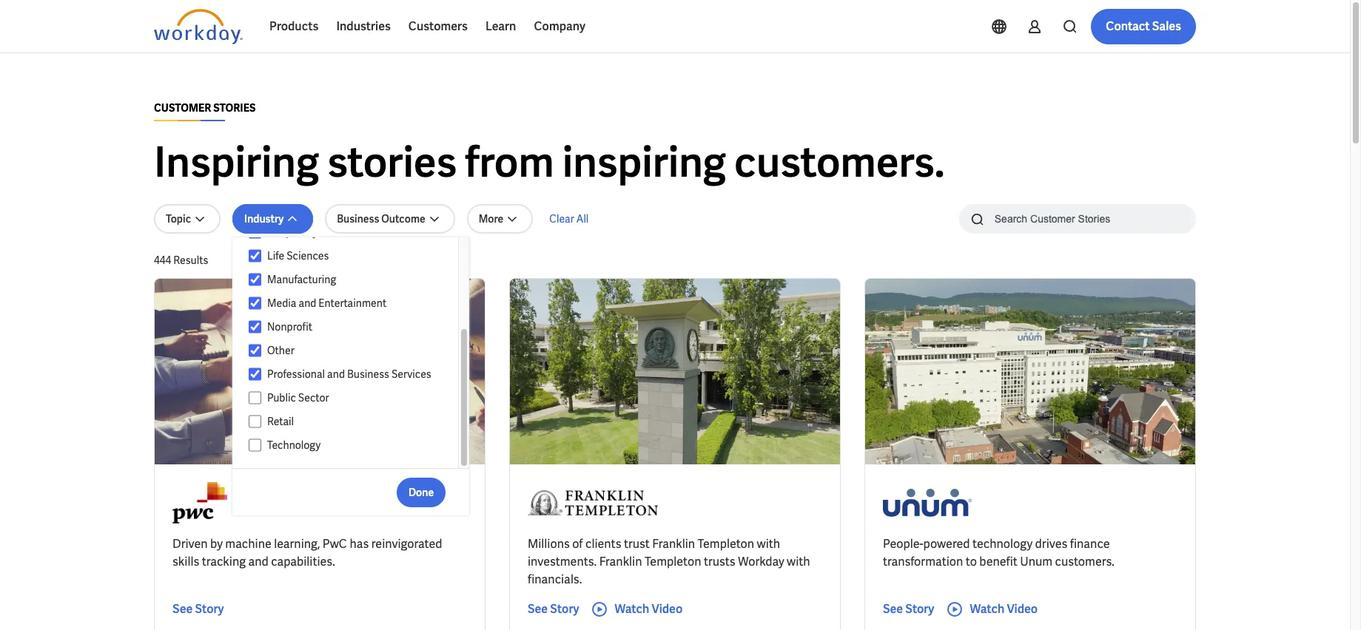 Task type: locate. For each thing, give the bounding box(es) containing it.
see story link for people-powered technology drives finance transformation to benefit unum customers.
[[883, 601, 935, 619]]

see down transformation
[[883, 602, 903, 618]]

see story down "financials."
[[528, 602, 579, 618]]

1 horizontal spatial see
[[528, 602, 548, 618]]

franklin down "trust"
[[600, 555, 642, 570]]

1 horizontal spatial story
[[550, 602, 579, 618]]

tracking
[[202, 555, 246, 570]]

templeton
[[698, 537, 755, 552], [645, 555, 702, 570]]

business up public sector link
[[347, 368, 389, 381]]

customers.
[[735, 136, 945, 190], [1056, 555, 1115, 570]]

machine
[[225, 537, 272, 552]]

2 horizontal spatial see story link
[[883, 601, 935, 619]]

3 story from the left
[[906, 602, 935, 618]]

reinvigorated
[[372, 537, 442, 552]]

retail link
[[261, 413, 444, 431]]

watch video link down millions of clients trust franklin templeton with investments. franklin templeton trusts workday with financials.
[[591, 601, 683, 619]]

1 vertical spatial business
[[347, 368, 389, 381]]

life sciences link
[[261, 247, 444, 265]]

with right workday
[[787, 555, 811, 570]]

franklin
[[653, 537, 695, 552], [600, 555, 642, 570]]

see story down transformation
[[883, 602, 935, 618]]

2 story from the left
[[550, 602, 579, 618]]

watch
[[615, 602, 650, 618], [970, 602, 1005, 618]]

franklin right "trust"
[[653, 537, 695, 552]]

1 horizontal spatial franklin
[[653, 537, 695, 552]]

franklin templeton companies, llc image
[[528, 483, 658, 524]]

story down "financials."
[[550, 602, 579, 618]]

life sciences
[[267, 250, 329, 263]]

technology
[[973, 537, 1033, 552]]

video for franklin
[[652, 602, 683, 618]]

1 horizontal spatial watch video link
[[947, 601, 1038, 619]]

2 horizontal spatial see
[[883, 602, 903, 618]]

business outcome button
[[325, 204, 455, 234]]

life
[[267, 250, 284, 263]]

and up public sector link
[[327, 368, 345, 381]]

see for people-powered technology drives finance transformation to benefit unum customers.
[[883, 602, 903, 618]]

contact sales
[[1106, 19, 1182, 34]]

2 watch from the left
[[970, 602, 1005, 618]]

None checkbox
[[249, 250, 261, 263], [249, 273, 261, 287], [249, 321, 261, 334], [249, 344, 261, 358], [249, 415, 261, 429], [249, 439, 261, 452], [249, 250, 261, 263], [249, 273, 261, 287], [249, 321, 261, 334], [249, 344, 261, 358], [249, 415, 261, 429], [249, 439, 261, 452]]

has
[[350, 537, 369, 552]]

templeton down "trust"
[[645, 555, 702, 570]]

None checkbox
[[249, 226, 261, 239], [249, 297, 261, 310], [249, 368, 261, 381], [249, 392, 261, 405], [249, 226, 261, 239], [249, 297, 261, 310], [249, 368, 261, 381], [249, 392, 261, 405]]

watch video down benefit at the bottom of the page
[[970, 602, 1038, 618]]

watch video link for franklin
[[591, 601, 683, 619]]

people-powered technology drives finance transformation to benefit unum customers.
[[883, 537, 1115, 570]]

business
[[337, 213, 379, 226], [347, 368, 389, 381]]

see story for people-powered technology drives finance transformation to benefit unum customers.
[[883, 602, 935, 618]]

2 see from the left
[[528, 602, 548, 618]]

1 vertical spatial and
[[327, 368, 345, 381]]

customer
[[154, 101, 211, 115]]

1 horizontal spatial see story link
[[528, 601, 579, 619]]

2 horizontal spatial see story
[[883, 602, 935, 618]]

2 horizontal spatial story
[[906, 602, 935, 618]]

story down tracking
[[195, 602, 224, 618]]

1 horizontal spatial see story
[[528, 602, 579, 618]]

video down unum
[[1007, 602, 1038, 618]]

0 horizontal spatial story
[[195, 602, 224, 618]]

video
[[652, 602, 683, 618], [1007, 602, 1038, 618]]

technology
[[267, 439, 321, 452]]

see story link down "financials."
[[528, 601, 579, 619]]

nonprofit link
[[261, 318, 444, 336]]

with
[[757, 537, 781, 552], [787, 555, 811, 570]]

and down machine
[[248, 555, 269, 570]]

0 vertical spatial business
[[337, 213, 379, 226]]

professional and business services
[[267, 368, 431, 381]]

1 horizontal spatial customers.
[[1056, 555, 1115, 570]]

contact sales link
[[1092, 9, 1197, 44]]

company button
[[525, 9, 595, 44]]

1 horizontal spatial video
[[1007, 602, 1038, 618]]

technology link
[[261, 437, 444, 455]]

1 watch video from the left
[[615, 602, 683, 618]]

benefit
[[980, 555, 1018, 570]]

pricewaterhousecoopers global licensing services corporation (pwc) image
[[173, 483, 227, 524]]

0 vertical spatial franklin
[[653, 537, 695, 552]]

0 horizontal spatial video
[[652, 602, 683, 618]]

workday
[[738, 555, 785, 570]]

watch video link down benefit at the bottom of the page
[[947, 601, 1038, 619]]

see story link down skills
[[173, 601, 224, 619]]

see
[[173, 602, 193, 618], [528, 602, 548, 618], [883, 602, 903, 618]]

financials.
[[528, 572, 582, 588]]

templeton up the "trusts"
[[698, 537, 755, 552]]

0 horizontal spatial watch video
[[615, 602, 683, 618]]

powered
[[924, 537, 970, 552]]

watch video for franklin
[[615, 602, 683, 618]]

see story link for millions of clients trust franklin templeton with investments. franklin templeton trusts workday with financials.
[[528, 601, 579, 619]]

topic button
[[154, 204, 221, 234]]

company
[[534, 19, 586, 34]]

see story for millions of clients trust franklin templeton with investments. franklin templeton trusts workday with financials.
[[528, 602, 579, 618]]

to
[[966, 555, 977, 570]]

watch video link
[[591, 601, 683, 619], [947, 601, 1038, 619]]

3 see story from the left
[[883, 602, 935, 618]]

0 horizontal spatial with
[[757, 537, 781, 552]]

2 video from the left
[[1007, 602, 1038, 618]]

inspiring stories from inspiring customers.
[[154, 136, 945, 190]]

1 watch video link from the left
[[591, 601, 683, 619]]

1 vertical spatial franklin
[[600, 555, 642, 570]]

see down "financials."
[[528, 602, 548, 618]]

video down millions of clients trust franklin templeton with investments. franklin templeton trusts workday with financials.
[[652, 602, 683, 618]]

1 vertical spatial customers.
[[1056, 555, 1115, 570]]

customer stories
[[154, 101, 256, 115]]

watch down benefit at the bottom of the page
[[970, 602, 1005, 618]]

watch down millions of clients trust franklin templeton with investments. franklin templeton trusts workday with financials.
[[615, 602, 650, 618]]

0 horizontal spatial watch video link
[[591, 601, 683, 619]]

see down skills
[[173, 602, 193, 618]]

clear all
[[550, 213, 589, 226]]

see story down skills
[[173, 602, 224, 618]]

0 horizontal spatial see story link
[[173, 601, 224, 619]]

and for professional
[[327, 368, 345, 381]]

2 watch video link from the left
[[947, 601, 1038, 619]]

millions of clients trust franklin templeton with investments. franklin templeton trusts workday with financials.
[[528, 537, 811, 588]]

1 vertical spatial with
[[787, 555, 811, 570]]

business outcome
[[337, 213, 425, 226]]

story for people-powered technology drives finance transformation to benefit unum customers.
[[906, 602, 935, 618]]

2 see story link from the left
[[528, 601, 579, 619]]

1 horizontal spatial watch video
[[970, 602, 1038, 618]]

with up workday
[[757, 537, 781, 552]]

watch video down millions of clients trust franklin templeton with investments. franklin templeton trusts workday with financials.
[[615, 602, 683, 618]]

customers. inside people-powered technology drives finance transformation to benefit unum customers.
[[1056, 555, 1115, 570]]

results
[[173, 254, 208, 267]]

story down transformation
[[906, 602, 935, 618]]

3 see from the left
[[883, 602, 903, 618]]

0 horizontal spatial see
[[173, 602, 193, 618]]

learning,
[[274, 537, 320, 552]]

and inside driven by machine learning, pwc has reinvigorated skills tracking and capabilities.
[[248, 555, 269, 570]]

444
[[154, 254, 171, 267]]

and down manufacturing
[[299, 297, 316, 310]]

2 horizontal spatial and
[[327, 368, 345, 381]]

topic
[[166, 213, 191, 226]]

2 vertical spatial and
[[248, 555, 269, 570]]

industries
[[336, 19, 391, 34]]

story
[[195, 602, 224, 618], [550, 602, 579, 618], [906, 602, 935, 618]]

industry
[[244, 213, 284, 226]]

0 horizontal spatial see story
[[173, 602, 224, 618]]

0 vertical spatial with
[[757, 537, 781, 552]]

3 see story link from the left
[[883, 601, 935, 619]]

watch video
[[615, 602, 683, 618], [970, 602, 1038, 618]]

see story link down transformation
[[883, 601, 935, 619]]

done button
[[397, 478, 446, 508]]

0 horizontal spatial and
[[248, 555, 269, 570]]

1 horizontal spatial and
[[299, 297, 316, 310]]

business up life sciences "link"
[[337, 213, 379, 226]]

1 video from the left
[[652, 602, 683, 618]]

0 vertical spatial and
[[299, 297, 316, 310]]

investments.
[[528, 555, 597, 570]]

2 watch video from the left
[[970, 602, 1038, 618]]

and
[[299, 297, 316, 310], [327, 368, 345, 381], [248, 555, 269, 570]]

0 horizontal spatial watch
[[615, 602, 650, 618]]

1 see story link from the left
[[173, 601, 224, 619]]

of
[[573, 537, 583, 552]]

0 horizontal spatial customers.
[[735, 136, 945, 190]]

from
[[465, 136, 554, 190]]

see for millions of clients trust franklin templeton with investments. franklin templeton trusts workday with financials.
[[528, 602, 548, 618]]

1 watch from the left
[[615, 602, 650, 618]]

1 horizontal spatial watch
[[970, 602, 1005, 618]]

2 see story from the left
[[528, 602, 579, 618]]



Task type: vqa. For each thing, say whether or not it's contained in the screenshot.
Procurement "link"
no



Task type: describe. For each thing, give the bounding box(es) containing it.
all
[[577, 213, 589, 226]]

more
[[479, 213, 504, 226]]

stories
[[327, 136, 457, 190]]

1 story from the left
[[195, 602, 224, 618]]

nonprofit
[[267, 321, 312, 334]]

0 vertical spatial customers.
[[735, 136, 945, 190]]

sciences
[[287, 250, 329, 263]]

1 see story from the left
[[173, 602, 224, 618]]

unum
[[1021, 555, 1053, 570]]

video for unum
[[1007, 602, 1038, 618]]

clients
[[586, 537, 622, 552]]

manufacturing link
[[261, 271, 444, 289]]

0 vertical spatial templeton
[[698, 537, 755, 552]]

professional
[[267, 368, 325, 381]]

contact
[[1106, 19, 1150, 34]]

stories
[[213, 101, 256, 115]]

hospitality link
[[261, 224, 444, 241]]

industry button
[[233, 204, 313, 234]]

1 horizontal spatial with
[[787, 555, 811, 570]]

and for media
[[299, 297, 316, 310]]

media and entertainment link
[[261, 295, 444, 312]]

Search Customer Stories text field
[[986, 206, 1168, 232]]

story for millions of clients trust franklin templeton with investments. franklin templeton trusts workday with financials.
[[550, 602, 579, 618]]

learn button
[[477, 9, 525, 44]]

media and entertainment
[[267, 297, 387, 310]]

trust
[[624, 537, 650, 552]]

sector
[[298, 392, 329, 405]]

pwc
[[323, 537, 347, 552]]

public sector link
[[261, 389, 444, 407]]

business inside button
[[337, 213, 379, 226]]

customers button
[[400, 9, 477, 44]]

drives
[[1036, 537, 1068, 552]]

watch for unum
[[970, 602, 1005, 618]]

public
[[267, 392, 296, 405]]

0 horizontal spatial franklin
[[600, 555, 642, 570]]

capabilities.
[[271, 555, 335, 570]]

more button
[[467, 204, 533, 234]]

entertainment
[[319, 297, 387, 310]]

watch video link for unum
[[947, 601, 1038, 619]]

sales
[[1153, 19, 1182, 34]]

transformation
[[883, 555, 964, 570]]

learn
[[486, 19, 516, 34]]

done
[[409, 486, 434, 499]]

watch video for unum
[[970, 602, 1038, 618]]

media
[[267, 297, 297, 310]]

professional and business services link
[[261, 366, 444, 384]]

customers
[[409, 19, 468, 34]]

finance
[[1070, 537, 1110, 552]]

millions
[[528, 537, 570, 552]]

inspiring
[[154, 136, 319, 190]]

services
[[392, 368, 431, 381]]

clear all button
[[545, 204, 593, 234]]

manufacturing
[[267, 273, 336, 287]]

other
[[267, 344, 295, 358]]

public sector
[[267, 392, 329, 405]]

by
[[210, 537, 223, 552]]

go to the homepage image
[[154, 9, 243, 44]]

driven by machine learning, pwc has reinvigorated skills tracking and capabilities.
[[173, 537, 442, 570]]

people-
[[883, 537, 924, 552]]

skills
[[173, 555, 199, 570]]

industries button
[[328, 9, 400, 44]]

1 vertical spatial templeton
[[645, 555, 702, 570]]

watch for franklin
[[615, 602, 650, 618]]

inspiring
[[563, 136, 726, 190]]

trusts
[[704, 555, 736, 570]]

driven
[[173, 537, 208, 552]]

unum image
[[883, 483, 972, 524]]

products button
[[261, 9, 328, 44]]

444 results
[[154, 254, 208, 267]]

outcome
[[381, 213, 425, 226]]

products
[[270, 19, 319, 34]]

hospitality
[[267, 226, 318, 239]]

other link
[[261, 342, 444, 360]]

1 see from the left
[[173, 602, 193, 618]]

retail
[[267, 415, 294, 429]]

clear
[[550, 213, 574, 226]]



